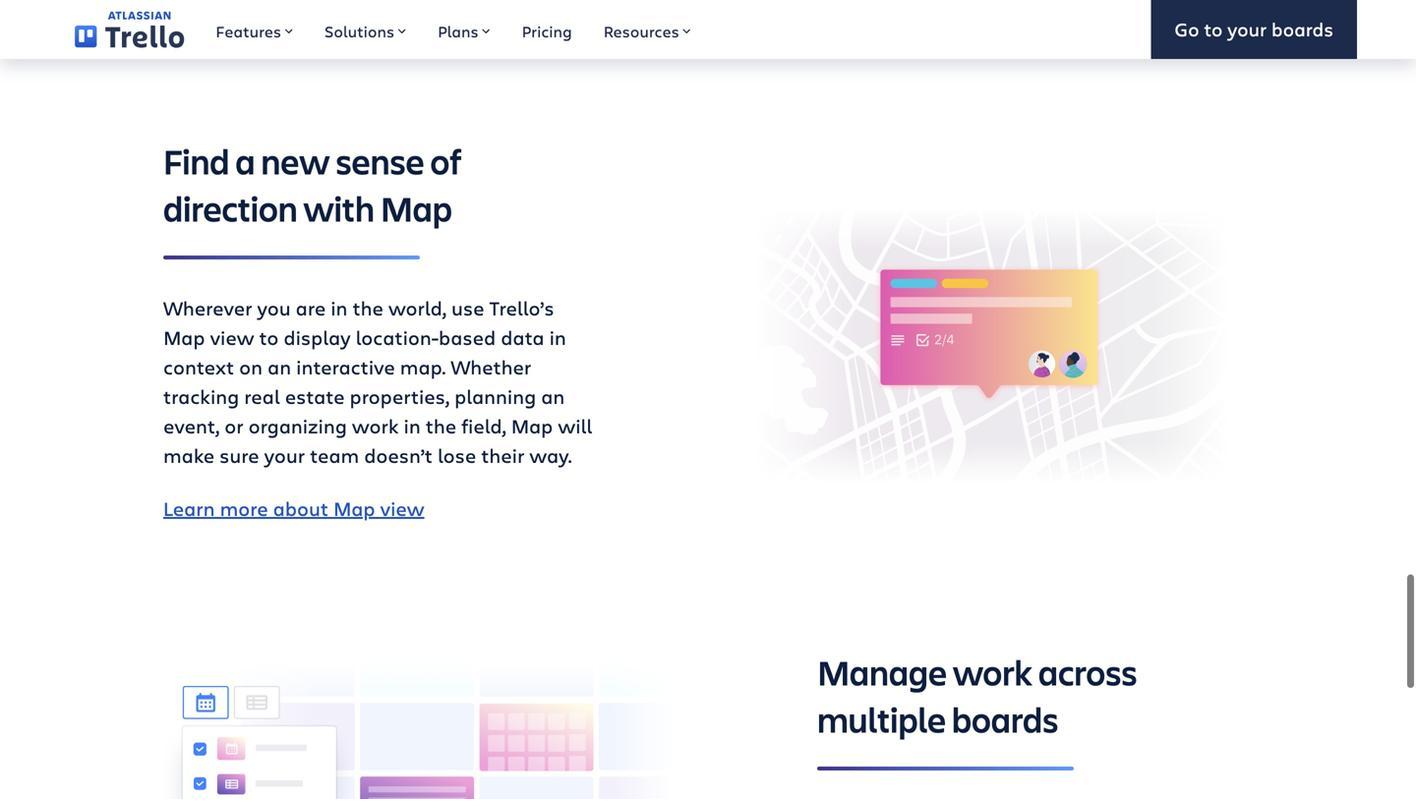 Task type: describe. For each thing, give the bounding box(es) containing it.
new
[[261, 138, 330, 184]]

gradient bar image for sense
[[163, 256, 420, 260]]

0 horizontal spatial an
[[268, 354, 291, 380]]

an illustration showing workspace view. image
[[163, 649, 693, 800]]

0 horizontal spatial in
[[331, 295, 348, 321]]

work inside manage work across multiple boards
[[953, 649, 1033, 696]]

a
[[235, 138, 255, 184]]

trello's
[[489, 295, 554, 321]]

their
[[481, 442, 525, 469]]

you
[[257, 295, 291, 321]]

find
[[163, 138, 230, 184]]

work inside wherever you are in the world, use trello's map view to display location-based data in context on an interactive map. whether tracking real estate properties, planning an event, or organizing work in the field, map will make sure your team doesn't lose their way.
[[352, 413, 399, 439]]

wherever
[[163, 295, 252, 321]]

map up context
[[163, 324, 205, 351]]

tracking
[[163, 383, 239, 410]]

learn more about map view link
[[163, 495, 425, 522]]

or
[[225, 413, 244, 439]]

data
[[501, 324, 545, 351]]

lose
[[438, 442, 476, 469]]

resources button
[[588, 0, 707, 59]]

properties,
[[350, 383, 450, 410]]

make
[[163, 442, 215, 469]]

estate
[[285, 383, 345, 410]]

are
[[296, 295, 326, 321]]

1 vertical spatial in
[[550, 324, 566, 351]]

pricing link
[[506, 0, 588, 59]]

1 horizontal spatial your
[[1228, 16, 1267, 42]]

whether
[[451, 354, 532, 380]]

sure
[[219, 442, 259, 469]]

learn more about map view
[[163, 495, 425, 522]]

atlassian trello image
[[75, 11, 184, 48]]

direction
[[163, 185, 298, 232]]

0 horizontal spatial the
[[353, 295, 384, 321]]

real
[[244, 383, 280, 410]]

plans button
[[422, 0, 506, 59]]

use
[[452, 295, 484, 321]]

map inside find a new sense of direction with map
[[380, 185, 452, 232]]

resources
[[604, 21, 680, 42]]

view inside wherever you are in the world, use trello's map view to display location-based data in context on an interactive map. whether tracking real estate properties, planning an event, or organizing work in the field, map will make sure your team doesn't lose their way.
[[210, 324, 254, 351]]

display
[[284, 324, 351, 351]]

multiple
[[818, 696, 946, 743]]

field,
[[462, 413, 506, 439]]

wherever you are in the world, use trello's map view to display location-based data in context on an interactive map. whether tracking real estate properties, planning an event, or organizing work in the field, map will make sure your team doesn't lose their way.
[[163, 295, 592, 469]]

1 horizontal spatial in
[[404, 413, 421, 439]]

location-
[[356, 324, 439, 351]]

way.
[[530, 442, 572, 469]]

on
[[239, 354, 263, 380]]



Task type: vqa. For each thing, say whether or not it's contained in the screenshot.
gradient bar Image to the top
yes



Task type: locate. For each thing, give the bounding box(es) containing it.
map
[[380, 185, 452, 232], [163, 324, 205, 351], [511, 413, 553, 439], [334, 495, 375, 522]]

your
[[1228, 16, 1267, 42], [264, 442, 305, 469]]

world,
[[389, 295, 447, 321]]

1 vertical spatial to
[[259, 324, 279, 351]]

to down you on the top of the page
[[259, 324, 279, 351]]

1 vertical spatial an
[[541, 383, 565, 410]]

features button
[[200, 0, 309, 59]]

map up the way.
[[511, 413, 553, 439]]

map down of
[[380, 185, 452, 232]]

0 vertical spatial gradient bar image
[[163, 256, 420, 260]]

your right go
[[1228, 16, 1267, 42]]

go
[[1175, 16, 1200, 42]]

view down doesn't
[[380, 495, 425, 522]]

the
[[353, 295, 384, 321], [426, 413, 457, 439]]

your down organizing
[[264, 442, 305, 469]]

to
[[1205, 16, 1223, 42], [259, 324, 279, 351]]

context
[[163, 354, 234, 380]]

1 horizontal spatial view
[[380, 495, 425, 522]]

gradient bar image up you on the top of the page
[[163, 256, 420, 260]]

event,
[[163, 413, 220, 439]]

0 vertical spatial an
[[268, 354, 291, 380]]

your inside wherever you are in the world, use trello's map view to display location-based data in context on an interactive map. whether tracking real estate properties, planning an event, or organizing work in the field, map will make sure your team doesn't lose their way.
[[264, 442, 305, 469]]

2 horizontal spatial in
[[550, 324, 566, 351]]

the up location-
[[353, 295, 384, 321]]

interactive
[[296, 354, 395, 380]]

0 horizontal spatial gradient bar image
[[163, 256, 420, 260]]

will
[[558, 413, 592, 439]]

in down properties,
[[404, 413, 421, 439]]

go to your boards link
[[1151, 0, 1358, 59]]

an right on
[[268, 354, 291, 380]]

sense
[[336, 138, 425, 184]]

of
[[430, 138, 462, 184]]

map right about
[[334, 495, 375, 522]]

to inside wherever you are in the world, use trello's map view to display location-based data in context on an interactive map. whether tracking real estate properties, planning an event, or organizing work in the field, map will make sure your team doesn't lose their way.
[[259, 324, 279, 351]]

solutions
[[325, 21, 395, 42]]

gradient bar image down manage work across multiple boards
[[818, 768, 1074, 771]]

1 vertical spatial your
[[264, 442, 305, 469]]

1 horizontal spatial to
[[1205, 16, 1223, 42]]

in right data at the left top of the page
[[550, 324, 566, 351]]

0 vertical spatial the
[[353, 295, 384, 321]]

0 vertical spatial to
[[1205, 16, 1223, 42]]

work left across
[[953, 649, 1033, 696]]

an illustration showing table view. image
[[163, 0, 693, 14]]

features
[[216, 21, 281, 42]]

pricing
[[522, 21, 572, 42]]

0 vertical spatial boards
[[1272, 16, 1334, 42]]

plans
[[438, 21, 479, 42]]

1 horizontal spatial the
[[426, 413, 457, 439]]

about
[[273, 495, 329, 522]]

boards inside manage work across multiple boards
[[952, 696, 1059, 743]]

in right are
[[331, 295, 348, 321]]

organizing
[[249, 413, 347, 439]]

manage
[[818, 649, 947, 696]]

boards
[[1272, 16, 1334, 42], [952, 696, 1059, 743]]

1 vertical spatial boards
[[952, 696, 1059, 743]]

0 horizontal spatial boards
[[952, 696, 1059, 743]]

trello card pinned to a location on a map. image
[[724, 197, 1253, 495]]

to right go
[[1205, 16, 1223, 42]]

manage work across multiple boards
[[818, 649, 1138, 743]]

gradient bar image for multiple
[[818, 768, 1074, 771]]

more
[[220, 495, 268, 522]]

gradient bar image
[[163, 256, 420, 260], [818, 768, 1074, 771]]

team
[[310, 442, 359, 469]]

based
[[439, 324, 496, 351]]

0 horizontal spatial your
[[264, 442, 305, 469]]

find a new sense of direction with map
[[163, 138, 462, 232]]

1 horizontal spatial work
[[953, 649, 1033, 696]]

go to your boards
[[1175, 16, 1334, 42]]

0 vertical spatial your
[[1228, 16, 1267, 42]]

0 vertical spatial work
[[352, 413, 399, 439]]

1 horizontal spatial an
[[541, 383, 565, 410]]

work up doesn't
[[352, 413, 399, 439]]

0 horizontal spatial work
[[352, 413, 399, 439]]

solutions button
[[309, 0, 422, 59]]

1 vertical spatial work
[[953, 649, 1033, 696]]

1 vertical spatial the
[[426, 413, 457, 439]]

1 vertical spatial gradient bar image
[[818, 768, 1074, 771]]

0 horizontal spatial view
[[210, 324, 254, 351]]

0 vertical spatial in
[[331, 295, 348, 321]]

planning
[[455, 383, 536, 410]]

1 horizontal spatial boards
[[1272, 16, 1334, 42]]

work
[[352, 413, 399, 439], [953, 649, 1033, 696]]

in
[[331, 295, 348, 321], [550, 324, 566, 351], [404, 413, 421, 439]]

0 horizontal spatial to
[[259, 324, 279, 351]]

view
[[210, 324, 254, 351], [380, 495, 425, 522]]

learn
[[163, 495, 215, 522]]

1 horizontal spatial gradient bar image
[[818, 768, 1074, 771]]

map.
[[400, 354, 446, 380]]

view up on
[[210, 324, 254, 351]]

doesn't
[[364, 442, 433, 469]]

1 vertical spatial view
[[380, 495, 425, 522]]

0 vertical spatial view
[[210, 324, 254, 351]]

an
[[268, 354, 291, 380], [541, 383, 565, 410]]

with
[[303, 185, 375, 232]]

2 vertical spatial in
[[404, 413, 421, 439]]

across
[[1039, 649, 1138, 696]]

an up the will at the left of page
[[541, 383, 565, 410]]

the up lose
[[426, 413, 457, 439]]



